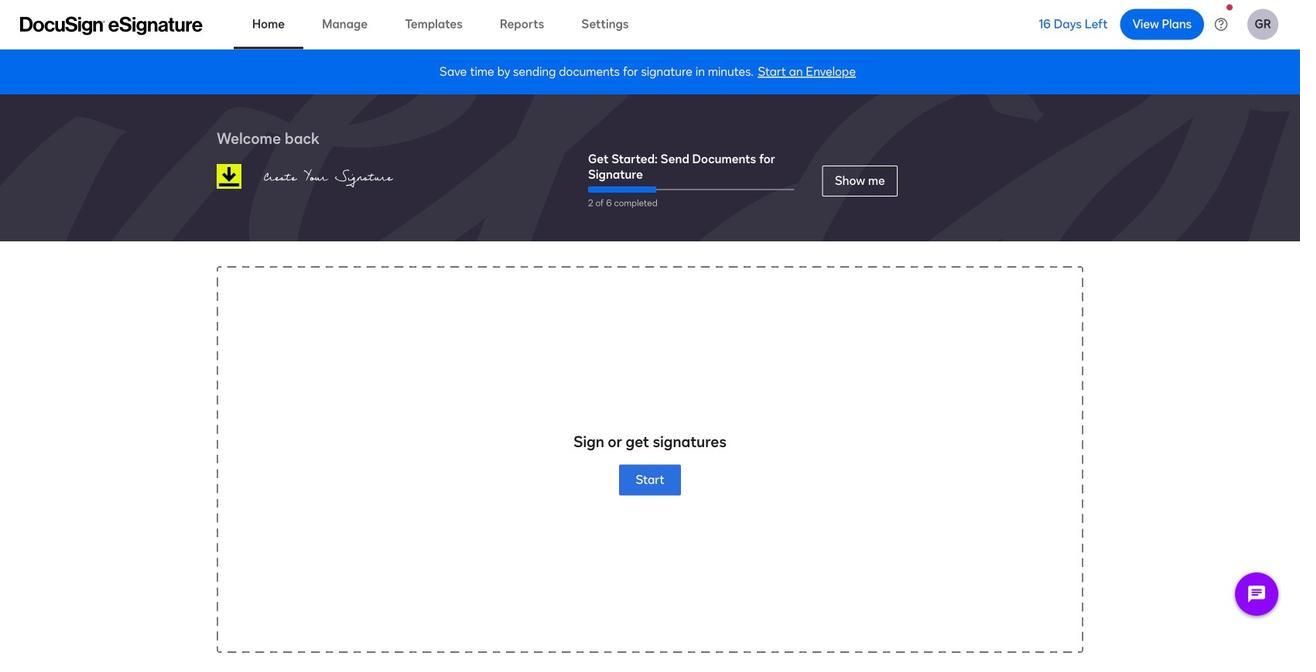 Task type: locate. For each thing, give the bounding box(es) containing it.
docusign esignature image
[[20, 17, 203, 35]]



Task type: describe. For each thing, give the bounding box(es) containing it.
docusignlogo image
[[217, 164, 242, 189]]



Task type: vqa. For each thing, say whether or not it's contained in the screenshot.
DocuSign eSignature image
yes



